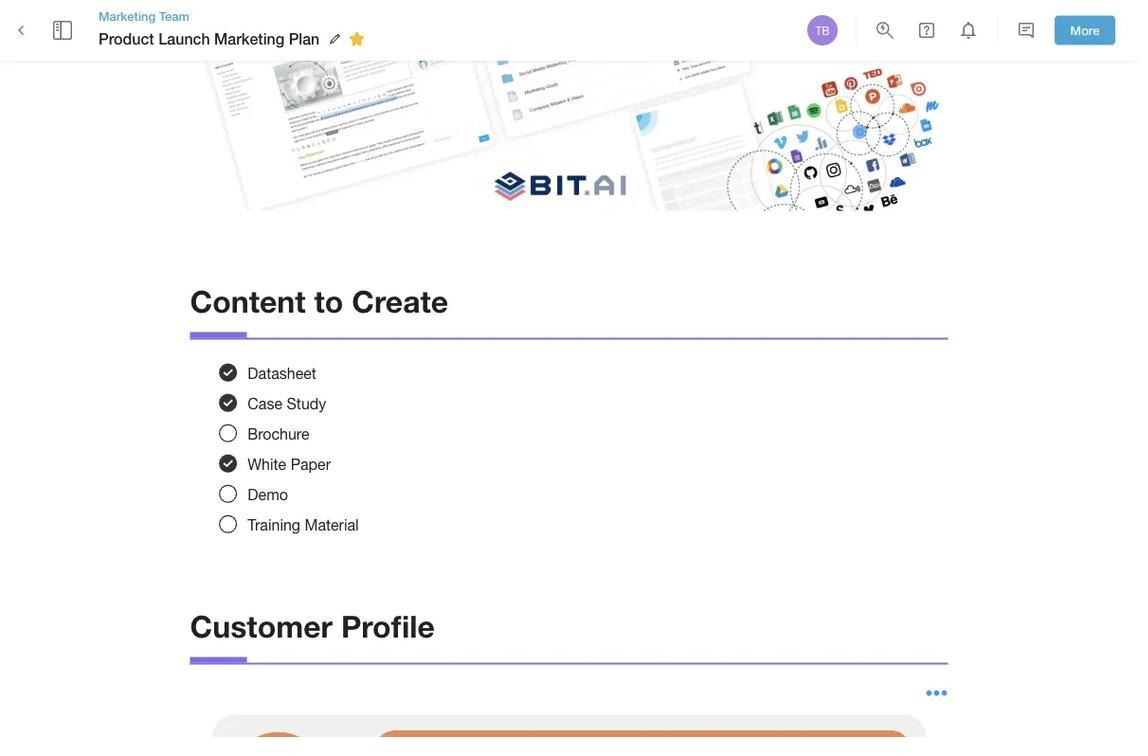 Task type: vqa. For each thing, say whether or not it's contained in the screenshot.
customer
yes



Task type: describe. For each thing, give the bounding box(es) containing it.
training material
[[248, 516, 359, 534]]

white
[[248, 456, 287, 473]]

product
[[99, 30, 154, 48]]

profile
[[341, 608, 435, 644]]

demo
[[248, 486, 288, 503]]

paper
[[291, 456, 331, 473]]

plan
[[289, 30, 320, 48]]

study
[[287, 395, 326, 412]]

datasheet
[[248, 365, 317, 382]]

team
[[159, 8, 190, 23]]

tb
[[816, 24, 830, 37]]

white paper
[[248, 456, 331, 473]]

brochure
[[248, 425, 310, 443]]

1 horizontal spatial marketing
[[214, 30, 285, 48]]

marketing team link
[[99, 7, 371, 25]]

launch
[[158, 30, 210, 48]]

case study
[[248, 395, 326, 412]]

customer profile
[[190, 608, 435, 644]]

to
[[314, 283, 344, 319]]



Task type: locate. For each thing, give the bounding box(es) containing it.
0 horizontal spatial marketing
[[99, 8, 156, 23]]

1 vertical spatial marketing
[[214, 30, 285, 48]]

marketing up 'product'
[[99, 8, 156, 23]]

remove favorite image
[[345, 28, 368, 50]]

product launch marketing plan
[[99, 30, 320, 48]]

marketing down marketing team link
[[214, 30, 285, 48]]

marketing team
[[99, 8, 190, 23]]

content to create
[[190, 283, 449, 319]]

more
[[1071, 23, 1100, 38]]

training
[[248, 516, 301, 534]]

create
[[352, 283, 449, 319]]

customer
[[190, 608, 333, 644]]

marketing
[[99, 8, 156, 23], [214, 30, 285, 48]]

marketing inside marketing team link
[[99, 8, 156, 23]]

tb button
[[805, 12, 841, 48]]

more button
[[1055, 16, 1116, 45]]

material
[[305, 516, 359, 534]]

case
[[248, 395, 283, 412]]

content
[[190, 283, 306, 319]]

0 vertical spatial marketing
[[99, 8, 156, 23]]



